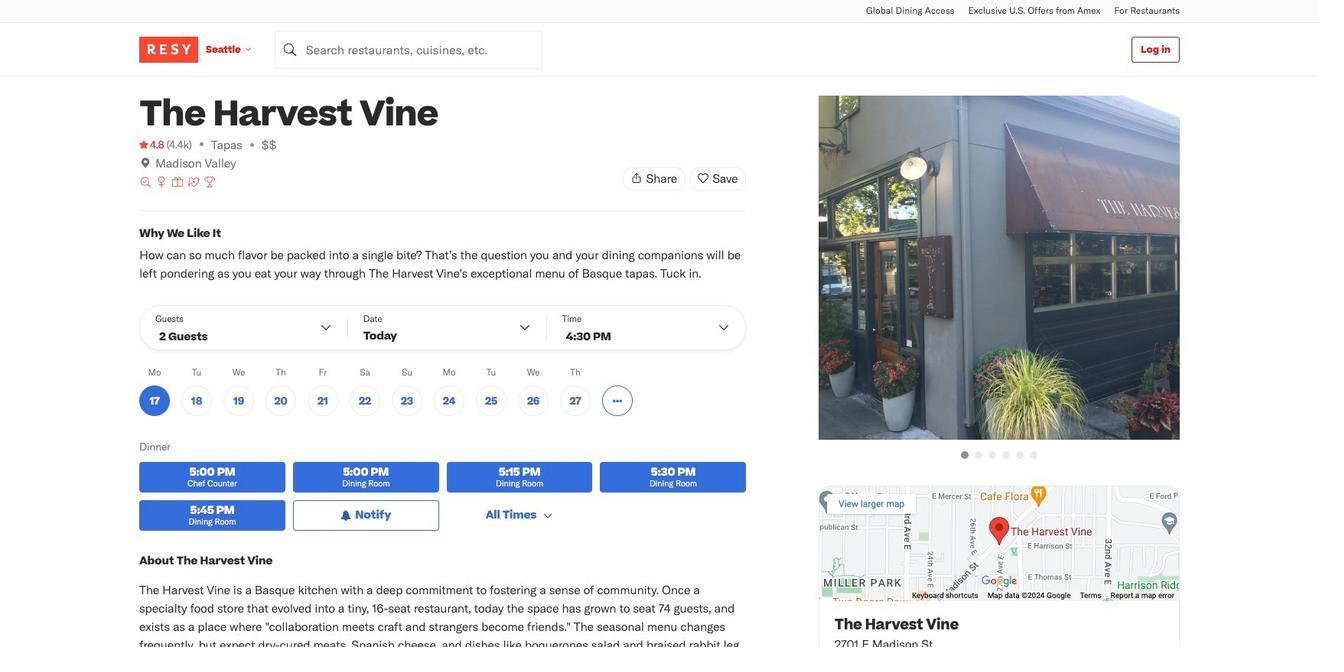 Task type: locate. For each thing, give the bounding box(es) containing it.
None field
[[275, 30, 542, 68]]

4.8 out of 5 stars image
[[139, 137, 164, 152]]

Search restaurants, cuisines, etc. text field
[[275, 30, 542, 68]]



Task type: vqa. For each thing, say whether or not it's contained in the screenshot.
4.7 out of 5 stars icon
no



